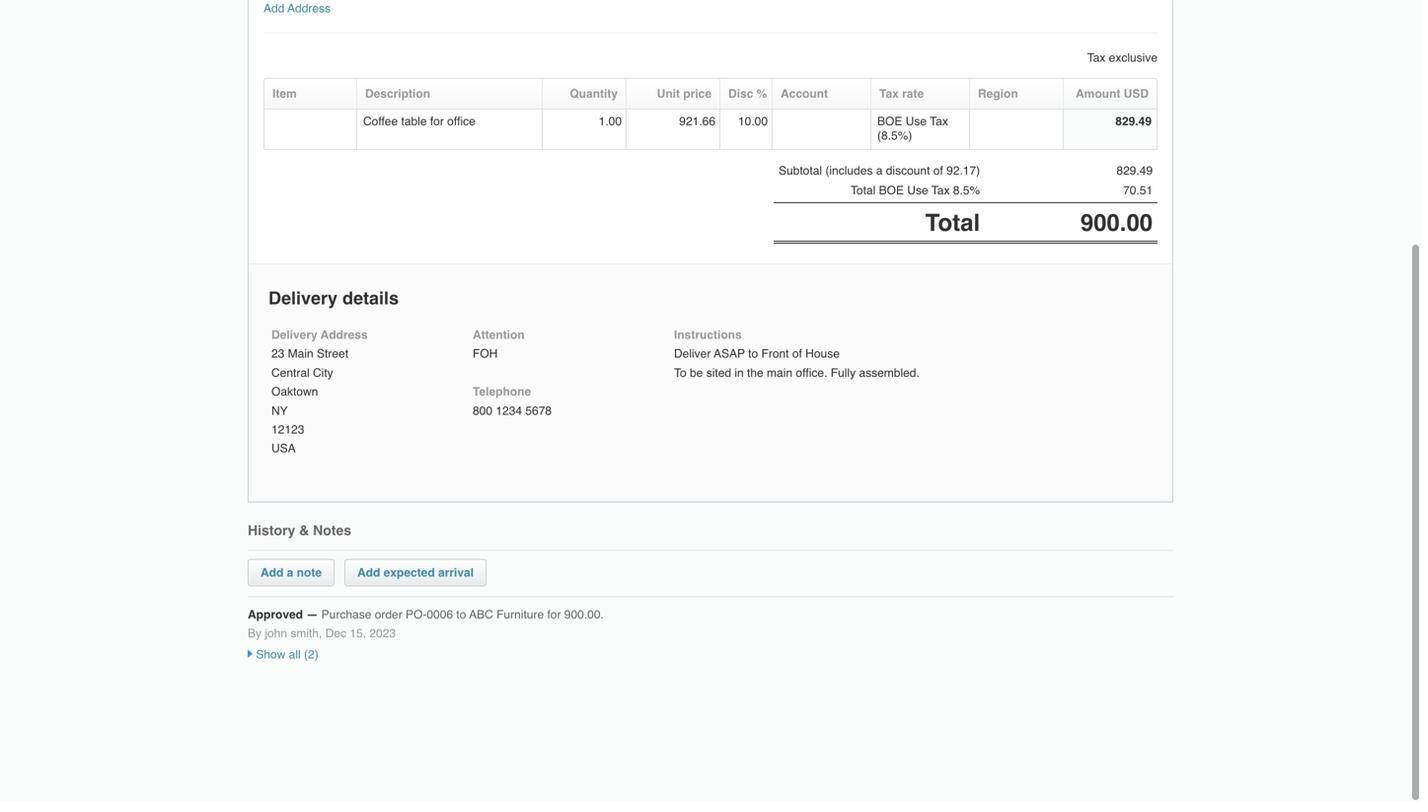 Task type: describe. For each thing, give the bounding box(es) containing it.
add a note
[[261, 566, 322, 580]]

history & notes
[[248, 523, 351, 539]]

show all (2)
[[253, 649, 319, 663]]

0 horizontal spatial for
[[430, 115, 444, 129]]

0006
[[427, 608, 453, 622]]

to
[[674, 367, 687, 380]]

details
[[343, 289, 399, 309]]

total for total
[[925, 210, 980, 237]]

be
[[690, 367, 703, 380]]

tax exclusive
[[1087, 51, 1158, 65]]

unit price
[[657, 88, 712, 101]]

smith,
[[291, 627, 322, 641]]

sited
[[706, 367, 731, 380]]

street
[[317, 348, 348, 361]]

telephone
[[473, 386, 531, 399]]

0 vertical spatial 829.49
[[1116, 115, 1152, 129]]

office.
[[796, 367, 828, 380]]

total for total boe use tax 8.5%
[[851, 184, 876, 198]]

coffee table for office
[[363, 115, 476, 129]]

8.5%
[[953, 184, 980, 198]]

address for add address
[[288, 2, 331, 16]]

total boe use tax 8.5%
[[851, 184, 980, 198]]

instructions deliver asap to front of house to be sited in the main office. fully assembled.
[[674, 329, 920, 380]]

2023
[[370, 627, 396, 641]]

(8.5%)
[[878, 129, 912, 143]]

oaktown
[[271, 386, 318, 399]]

12123
[[271, 423, 304, 437]]

disc %
[[728, 88, 767, 101]]

70.51
[[1123, 184, 1153, 198]]

ny
[[271, 404, 288, 418]]

(2)
[[304, 649, 319, 663]]

1 horizontal spatial a
[[876, 165, 883, 178]]

coffee
[[363, 115, 398, 129]]

to inside approved — purchase order po-0006 to abc furniture for 900.00. by john smith, dec 15, 2023
[[456, 608, 466, 622]]

attention
[[473, 329, 525, 342]]

instructions
[[674, 329, 742, 342]]

boe inside boe use tax (8.5%)
[[878, 115, 903, 129]]

disc
[[728, 88, 753, 101]]

region
[[978, 88, 1018, 101]]

add a note button
[[261, 566, 322, 580]]

15,
[[350, 627, 366, 641]]

po-
[[406, 608, 427, 622]]

add address
[[264, 2, 331, 16]]

5678
[[526, 404, 552, 418]]

tax inside boe use tax (8.5%)
[[930, 115, 948, 129]]

1 vertical spatial a
[[287, 566, 293, 580]]

expected
[[384, 566, 435, 580]]

purchase
[[321, 608, 372, 622]]

amount usd
[[1076, 88, 1149, 101]]

subtotal
[[779, 165, 822, 178]]

house
[[806, 348, 840, 361]]

usa
[[271, 442, 296, 456]]

add for add a note
[[261, 566, 284, 580]]

central
[[271, 367, 310, 380]]

history
[[248, 523, 295, 539]]

(includes
[[826, 165, 873, 178]]

john
[[265, 627, 287, 641]]

use inside boe use tax (8.5%)
[[906, 115, 927, 129]]

&
[[299, 523, 309, 539]]

tax left 8.5%
[[932, 184, 950, 198]]



Task type: vqa. For each thing, say whether or not it's contained in the screenshot.


Task type: locate. For each thing, give the bounding box(es) containing it.
add up item
[[264, 2, 285, 16]]

delivery for delivery details
[[268, 289, 338, 309]]

%
[[757, 88, 767, 101]]

of
[[934, 165, 943, 178], [792, 348, 802, 361]]

1 vertical spatial total
[[925, 210, 980, 237]]

arrival
[[438, 566, 474, 580]]

asap
[[714, 348, 745, 361]]

delivery details
[[268, 289, 399, 309]]

price
[[683, 88, 712, 101]]

address
[[288, 2, 331, 16], [321, 329, 368, 342]]

1 vertical spatial delivery
[[271, 329, 318, 342]]

0 vertical spatial a
[[876, 165, 883, 178]]

telephone 800 1234 5678
[[473, 386, 552, 418]]

total down (includes at the top of the page
[[851, 184, 876, 198]]

description
[[365, 88, 430, 101]]

829.49 down usd
[[1116, 115, 1152, 129]]

0 vertical spatial use
[[906, 115, 927, 129]]

0 vertical spatial of
[[934, 165, 943, 178]]

to up the
[[748, 348, 758, 361]]

0 horizontal spatial a
[[287, 566, 293, 580]]

to
[[748, 348, 758, 361], [456, 608, 466, 622]]

approved
[[248, 608, 303, 622]]

add left expected
[[357, 566, 380, 580]]

1 vertical spatial 829.49
[[1117, 165, 1153, 178]]

notes
[[313, 523, 351, 539]]

for right table
[[430, 115, 444, 129]]

by
[[248, 627, 262, 641]]

assembled.
[[859, 367, 920, 380]]

deliver
[[674, 348, 711, 361]]

10.00
[[738, 115, 768, 129]]

1 horizontal spatial to
[[748, 348, 758, 361]]

front
[[762, 348, 789, 361]]

0 vertical spatial total
[[851, 184, 876, 198]]

900.00
[[1081, 210, 1153, 237]]

for
[[430, 115, 444, 129], [547, 608, 561, 622]]

829.49 up "70.51"
[[1117, 165, 1153, 178]]

1 horizontal spatial total
[[925, 210, 980, 237]]

of left '92.17)'
[[934, 165, 943, 178]]

0 horizontal spatial to
[[456, 608, 466, 622]]

of right front
[[792, 348, 802, 361]]

23
[[271, 348, 285, 361]]

tax
[[1087, 51, 1106, 65], [879, 88, 899, 101], [930, 115, 948, 129], [932, 184, 950, 198]]

account
[[781, 88, 828, 101]]

dec
[[325, 627, 347, 641]]

amount
[[1076, 88, 1121, 101]]

approved — purchase order po-0006 to abc furniture for 900.00. by john smith, dec 15, 2023
[[248, 608, 604, 641]]

1 vertical spatial of
[[792, 348, 802, 361]]

in
[[735, 367, 744, 380]]

1 vertical spatial use
[[907, 184, 929, 198]]

0 vertical spatial to
[[748, 348, 758, 361]]

note
[[297, 566, 322, 580]]

furniture
[[497, 608, 544, 622]]

order
[[375, 608, 402, 622]]

1.00
[[599, 115, 622, 129]]

—
[[306, 608, 318, 622]]

tax rate
[[879, 88, 924, 101]]

table
[[401, 115, 427, 129]]

all
[[289, 649, 301, 663]]

address up street
[[321, 329, 368, 342]]

800
[[473, 404, 493, 418]]

1 vertical spatial address
[[321, 329, 368, 342]]

exclusive
[[1109, 51, 1158, 65]]

of inside instructions deliver asap to front of house to be sited in the main office. fully assembled.
[[792, 348, 802, 361]]

delivery inside delivery address 23 main street central city oaktown ny 12123 usa
[[271, 329, 318, 342]]

for left the 900.00.
[[547, 608, 561, 622]]

delivery
[[268, 289, 338, 309], [271, 329, 318, 342]]

1 vertical spatial boe
[[879, 184, 904, 198]]

boe down subtotal (includes a discount of 92.17)
[[879, 184, 904, 198]]

unit
[[657, 88, 680, 101]]

tax up amount on the right of page
[[1087, 51, 1106, 65]]

92.17)
[[947, 165, 980, 178]]

total
[[851, 184, 876, 198], [925, 210, 980, 237]]

900.00.
[[564, 608, 604, 622]]

rate
[[902, 88, 924, 101]]

0 vertical spatial for
[[430, 115, 444, 129]]

show
[[256, 649, 286, 663]]

1 vertical spatial for
[[547, 608, 561, 622]]

1 horizontal spatial for
[[547, 608, 561, 622]]

the
[[747, 367, 764, 380]]

921.66
[[679, 115, 716, 129]]

discount
[[886, 165, 930, 178]]

1234
[[496, 404, 522, 418]]

attention foh
[[473, 329, 525, 361]]

subtotal (includes a discount of 92.17)
[[779, 165, 980, 178]]

a
[[876, 165, 883, 178], [287, 566, 293, 580]]

tax left the rate
[[879, 88, 899, 101]]

1 vertical spatial to
[[456, 608, 466, 622]]

use
[[906, 115, 927, 129], [907, 184, 929, 198]]

address for delivery address 23 main street central city oaktown ny 12123 usa
[[321, 329, 368, 342]]

item
[[272, 88, 297, 101]]

delivery for delivery address 23 main street central city oaktown ny 12123 usa
[[271, 329, 318, 342]]

delivery address 23 main street central city oaktown ny 12123 usa
[[271, 329, 368, 456]]

boe use tax (8.5%)
[[878, 115, 948, 143]]

1 horizontal spatial of
[[934, 165, 943, 178]]

abc
[[469, 608, 493, 622]]

use down discount
[[907, 184, 929, 198]]

use up (8.5%)
[[906, 115, 927, 129]]

add for add address
[[264, 2, 285, 16]]

tax up '92.17)'
[[930, 115, 948, 129]]

total down 8.5%
[[925, 210, 980, 237]]

city
[[313, 367, 333, 380]]

address up item
[[288, 2, 331, 16]]

0 vertical spatial boe
[[878, 115, 903, 129]]

add expected arrival button
[[357, 566, 474, 580]]

add address link
[[264, 2, 331, 16]]

quantity
[[570, 88, 618, 101]]

to inside instructions deliver asap to front of house to be sited in the main office. fully assembled.
[[748, 348, 758, 361]]

0 vertical spatial address
[[288, 2, 331, 16]]

add left note
[[261, 566, 284, 580]]

main
[[767, 367, 793, 380]]

a left note
[[287, 566, 293, 580]]

0 horizontal spatial of
[[792, 348, 802, 361]]

fully
[[831, 367, 856, 380]]

boe up (8.5%)
[[878, 115, 903, 129]]

add for add expected arrival
[[357, 566, 380, 580]]

office
[[447, 115, 476, 129]]

add expected arrival
[[357, 566, 474, 580]]

address inside delivery address 23 main street central city oaktown ny 12123 usa
[[321, 329, 368, 342]]

0 horizontal spatial total
[[851, 184, 876, 198]]

to left abc
[[456, 608, 466, 622]]

0 vertical spatial delivery
[[268, 289, 338, 309]]

foh
[[473, 348, 498, 361]]

829.49
[[1116, 115, 1152, 129], [1117, 165, 1153, 178]]

usd
[[1124, 88, 1149, 101]]

a left discount
[[876, 165, 883, 178]]

main
[[288, 348, 314, 361]]

for inside approved — purchase order po-0006 to abc furniture for 900.00. by john smith, dec 15, 2023
[[547, 608, 561, 622]]



